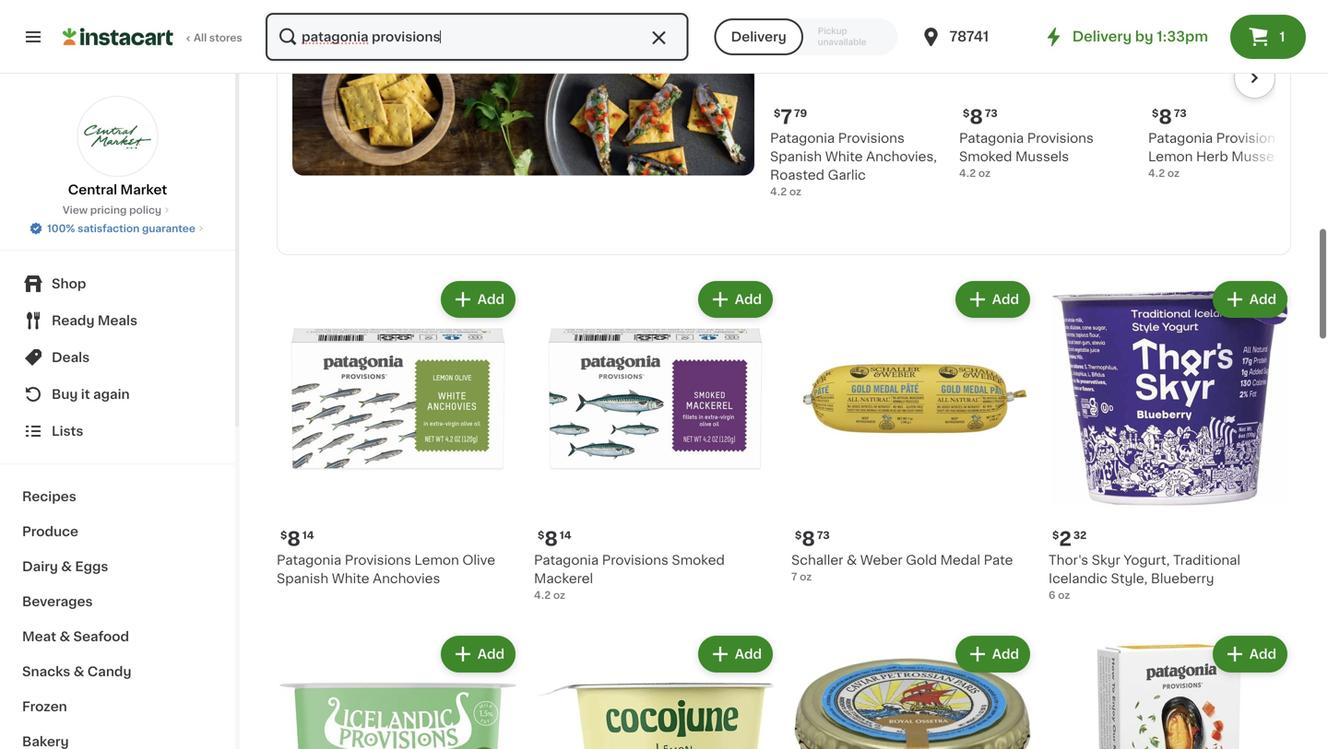 Task type: locate. For each thing, give the bounding box(es) containing it.
shop
[[52, 278, 86, 291]]

view pricing policy
[[63, 205, 161, 215]]

garlic
[[828, 169, 866, 182]]

provisions
[[838, 132, 905, 145], [1027, 132, 1094, 145], [1216, 132, 1283, 145], [345, 554, 411, 567], [602, 554, 669, 567]]

0 vertical spatial lemon
[[1148, 150, 1193, 163]]

73 up the schaller
[[817, 531, 830, 541]]

0 horizontal spatial $ 8 14
[[280, 530, 314, 549]]

7 left 79
[[781, 107, 792, 127]]

6
[[1049, 591, 1056, 601]]

100% satisfaction guarantee button
[[29, 218, 206, 236]]

73 up "patagonia provisions smoked mussels 4.2 oz"
[[985, 108, 998, 119]]

add button inside product group
[[1214, 283, 1286, 316]]

olive
[[462, 554, 495, 567]]

$ 8 14 for patagonia provisions smoked mackerel
[[538, 530, 571, 549]]

2 $ 8 14 from the left
[[538, 530, 571, 549]]

add inside product group
[[1250, 293, 1276, 306]]

0 vertical spatial spanish
[[770, 150, 822, 163]]

meat
[[22, 631, 56, 644]]

oz inside patagonia provisions lemon herb mussels 4.2 oz
[[1168, 168, 1180, 178]]

1 horizontal spatial delivery
[[1072, 30, 1132, 43]]

delivery for delivery by 1:33pm
[[1072, 30, 1132, 43]]

1 14 from the left
[[302, 531, 314, 541]]

100% satisfaction guarantee
[[47, 224, 195, 234]]

lemon left herb
[[1148, 150, 1193, 163]]

1 horizontal spatial $ 8 14
[[538, 530, 571, 549]]

4.2 inside patagonia provisions lemon herb mussels 4.2 oz
[[1148, 168, 1165, 178]]

spanish
[[770, 150, 822, 163], [277, 573, 328, 586]]

7
[[781, 107, 792, 127], [791, 572, 797, 582]]

78741
[[950, 30, 989, 43]]

provisions for olive
[[345, 554, 411, 567]]

0 horizontal spatial lemon
[[414, 554, 459, 567]]

add
[[478, 293, 505, 306], [735, 293, 762, 306], [992, 293, 1019, 306], [1250, 293, 1276, 306], [478, 648, 505, 661], [735, 648, 762, 661], [992, 648, 1019, 661], [1250, 648, 1276, 661]]

$ for thor's skyr yogurt, traditional icelandic style, blueberry
[[1052, 531, 1059, 541]]

& right meat
[[59, 631, 70, 644]]

patagonia inside patagonia provisions spanish white anchovies, roasted garlic 4.2 oz
[[770, 132, 835, 145]]

snacks & candy link
[[11, 655, 224, 690]]

1 horizontal spatial 73
[[985, 108, 998, 119]]

snacks & candy
[[22, 666, 131, 679]]

recipes link
[[11, 480, 224, 515]]

lists
[[52, 425, 83, 438]]

patagonia inside "patagonia provisions smoked mussels 4.2 oz"
[[959, 132, 1024, 145]]

patagonia
[[770, 132, 835, 145], [959, 132, 1024, 145], [1148, 132, 1213, 145], [277, 554, 341, 567], [534, 554, 599, 567]]

patagonia provisions smoked mackerel 4.2 oz
[[534, 554, 725, 601]]

provisions inside patagonia provisions spanish white anchovies, roasted garlic 4.2 oz
[[838, 132, 905, 145]]

1 vertical spatial smoked
[[672, 554, 725, 567]]

4.2 inside patagonia provisions smoked mackerel 4.2 oz
[[534, 591, 551, 601]]

icelandic
[[1049, 573, 1108, 586]]

2 mussels from the left
[[1232, 150, 1285, 163]]

by
[[1135, 30, 1153, 43]]

patagonia provisions smoked mussels 4.2 oz
[[959, 132, 1094, 178]]

oz inside patagonia provisions smoked mackerel 4.2 oz
[[553, 591, 565, 601]]

service type group
[[714, 18, 898, 55]]

1 horizontal spatial white
[[825, 150, 863, 163]]

provisions for white
[[838, 132, 905, 145]]

dairy
[[22, 561, 58, 574]]

snacks
[[22, 666, 70, 679]]

1 vertical spatial 7
[[791, 572, 797, 582]]

delivery inside button
[[731, 30, 787, 43]]

14 up mackerel
[[560, 531, 571, 541]]

8 for patagonia provisions smoked mussels
[[970, 107, 983, 127]]

style,
[[1111, 573, 1148, 586]]

& left candy at the left bottom of page
[[74, 666, 84, 679]]

add button
[[443, 283, 514, 316], [700, 283, 771, 316], [957, 283, 1028, 316], [1214, 283, 1286, 316], [443, 638, 514, 671], [700, 638, 771, 671], [957, 638, 1028, 671], [1214, 638, 1286, 671]]

None search field
[[264, 11, 690, 63]]

1 $ 8 14 from the left
[[280, 530, 314, 549]]

dairy & eggs
[[22, 561, 108, 574]]

skyr
[[1092, 554, 1120, 567]]

1 vertical spatial spanish
[[277, 573, 328, 586]]

patagonia for patagonia provisions smoked mackerel 4.2 oz
[[534, 554, 599, 567]]

$ 8 14
[[280, 530, 314, 549], [538, 530, 571, 549]]

0 horizontal spatial 14
[[302, 531, 314, 541]]

provisions for mussels
[[1027, 132, 1094, 145]]

patagonia inside patagonia provisions smoked mackerel 4.2 oz
[[534, 554, 599, 567]]

1 vertical spatial white
[[332, 573, 369, 586]]

smoked inside "patagonia provisions smoked mussels 4.2 oz"
[[959, 150, 1012, 163]]

spanish inside patagonia provisions lemon olive spanish white anchovies
[[277, 573, 328, 586]]

white inside patagonia provisions lemon olive spanish white anchovies
[[332, 573, 369, 586]]

0 horizontal spatial white
[[332, 573, 369, 586]]

8
[[970, 107, 983, 127], [1159, 107, 1172, 127], [287, 530, 301, 549], [544, 530, 558, 549], [802, 530, 815, 549]]

product group
[[277, 278, 519, 588], [534, 278, 777, 603], [791, 278, 1034, 585], [1049, 278, 1291, 603], [277, 633, 519, 750], [534, 633, 777, 750], [791, 633, 1034, 750], [1049, 633, 1291, 750]]

$ inside $ 2 32
[[1052, 531, 1059, 541]]

all stores
[[194, 33, 242, 43]]

79
[[794, 108, 807, 119]]

buy
[[52, 388, 78, 401]]

provisions inside patagonia provisions lemon herb mussels 4.2 oz
[[1216, 132, 1283, 145]]

1 horizontal spatial lemon
[[1148, 150, 1193, 163]]

smoked
[[959, 150, 1012, 163], [672, 554, 725, 567]]

8 for patagonia provisions smoked mackerel
[[544, 530, 558, 549]]

2 14 from the left
[[560, 531, 571, 541]]

delivery
[[1072, 30, 1132, 43], [731, 30, 787, 43]]

14 up patagonia provisions lemon olive spanish white anchovies
[[302, 531, 314, 541]]

eggs
[[75, 561, 108, 574]]

oz inside patagonia provisions spanish white anchovies, roasted garlic 4.2 oz
[[789, 187, 801, 197]]

1 horizontal spatial mussels
[[1232, 150, 1285, 163]]

white inside patagonia provisions spanish white anchovies, roasted garlic 4.2 oz
[[825, 150, 863, 163]]

1 mussels from the left
[[1016, 150, 1069, 163]]

78741 button
[[920, 11, 1031, 63]]

1 horizontal spatial $ 8 73
[[963, 107, 998, 127]]

gold
[[906, 554, 937, 567]]

mussels inside patagonia provisions lemon herb mussels 4.2 oz
[[1232, 150, 1285, 163]]

white
[[825, 150, 863, 163], [332, 573, 369, 586]]

8 for patagonia provisions lemon olive spanish white anchovies
[[287, 530, 301, 549]]

& left eggs
[[61, 561, 72, 574]]

ready
[[52, 315, 95, 327]]

1 horizontal spatial spanish
[[770, 150, 822, 163]]

lemon
[[1148, 150, 1193, 163], [414, 554, 459, 567]]

mussels
[[1016, 150, 1069, 163], [1232, 150, 1285, 163]]

market
[[120, 184, 167, 196]]

candy
[[87, 666, 131, 679]]

73 up patagonia provisions lemon herb mussels 4.2 oz
[[1174, 108, 1187, 119]]

oz inside the schaller & weber gold medal pate 7 oz
[[800, 572, 812, 582]]

0 horizontal spatial 73
[[817, 531, 830, 541]]

$ for patagonia provisions smoked mussels
[[963, 108, 970, 119]]

2 horizontal spatial 73
[[1174, 108, 1187, 119]]

$ for patagonia provisions lemon olive spanish white anchovies
[[280, 531, 287, 541]]

0 vertical spatial white
[[825, 150, 863, 163]]

0 horizontal spatial spanish
[[277, 573, 328, 586]]

$ 8 73 up the schaller
[[795, 530, 830, 549]]

buy it again link
[[11, 376, 224, 413]]

& inside the snacks & candy link
[[74, 666, 84, 679]]

smoked for patagonia provisions smoked mussels
[[959, 150, 1012, 163]]

& for dairy
[[61, 561, 72, 574]]

a flat-lay of a table, showing a bowl of salted crackers, an opened can of anchovies, fresh cilantro, and a plate with appetizers made of crackers, anchovies, and diced tomato. the headline "party starters" is featured in the upper left-hand side. image
[[292, 0, 754, 176]]

smoked inside patagonia provisions smoked mackerel 4.2 oz
[[672, 554, 725, 567]]

1 vertical spatial lemon
[[414, 554, 459, 567]]

provisions inside patagonia provisions smoked mackerel 4.2 oz
[[602, 554, 669, 567]]

2 horizontal spatial $ 8 73
[[1152, 107, 1187, 127]]

oz inside thor's skyr yogurt, traditional icelandic style, blueberry 6 oz
[[1058, 591, 1070, 601]]

white left anchovies at the left bottom
[[332, 573, 369, 586]]

smoked for patagonia provisions smoked mackerel
[[672, 554, 725, 567]]

&
[[847, 554, 857, 567], [61, 561, 72, 574], [59, 631, 70, 644], [74, 666, 84, 679]]

patagonia inside patagonia provisions lemon herb mussels 4.2 oz
[[1148, 132, 1213, 145]]

lemon inside patagonia provisions lemon olive spanish white anchovies
[[414, 554, 459, 567]]

lemon up anchovies at the left bottom
[[414, 554, 459, 567]]

7 down the schaller
[[791, 572, 797, 582]]

0 horizontal spatial mussels
[[1016, 150, 1069, 163]]

1 horizontal spatial 14
[[560, 531, 571, 541]]

ready meals
[[52, 315, 137, 327]]

view pricing policy link
[[63, 203, 173, 218]]

$ 8 73 up patagonia provisions lemon herb mussels 4.2 oz
[[1152, 107, 1187, 127]]

1 horizontal spatial smoked
[[959, 150, 1012, 163]]

Search field
[[266, 13, 689, 61]]

spanish inside patagonia provisions spanish white anchovies, roasted garlic 4.2 oz
[[770, 150, 822, 163]]

0 vertical spatial 7
[[781, 107, 792, 127]]

mussels inside "patagonia provisions smoked mussels 4.2 oz"
[[1016, 150, 1069, 163]]

patagonia provisions lemon herb mussels 4.2 oz
[[1148, 132, 1285, 178]]

& inside 'meat & seafood' link
[[59, 631, 70, 644]]

lemon inside patagonia provisions lemon herb mussels 4.2 oz
[[1148, 150, 1193, 163]]

0 horizontal spatial smoked
[[672, 554, 725, 567]]

delivery up $ 7 79
[[731, 30, 787, 43]]

0 horizontal spatial delivery
[[731, 30, 787, 43]]

beverages link
[[11, 585, 224, 620]]

ready meals link
[[11, 303, 224, 339]]

$ 8 73
[[963, 107, 998, 127], [1152, 107, 1187, 127], [795, 530, 830, 549]]

patagonia inside patagonia provisions lemon olive spanish white anchovies
[[277, 554, 341, 567]]

0 vertical spatial smoked
[[959, 150, 1012, 163]]

4.2
[[959, 168, 976, 178], [1148, 168, 1165, 178], [770, 187, 787, 197], [534, 591, 551, 601]]

patagonia for patagonia provisions smoked mussels 4.2 oz
[[959, 132, 1024, 145]]

beverages
[[22, 596, 93, 609]]

delivery left by
[[1072, 30, 1132, 43]]

frozen
[[22, 701, 67, 714]]

shop link
[[11, 266, 224, 303]]

provisions inside "patagonia provisions smoked mussels 4.2 oz"
[[1027, 132, 1094, 145]]

provisions inside patagonia provisions lemon olive spanish white anchovies
[[345, 554, 411, 567]]

$ 8 73 up "patagonia provisions smoked mussels 4.2 oz"
[[963, 107, 998, 127]]

0 horizontal spatial $ 8 73
[[795, 530, 830, 549]]

patagonia for patagonia provisions lemon olive spanish white anchovies
[[277, 554, 341, 567]]

lists link
[[11, 413, 224, 450]]

14
[[302, 531, 314, 541], [560, 531, 571, 541]]

anchovies,
[[866, 150, 937, 163]]

& inside dairy & eggs link
[[61, 561, 72, 574]]

& left weber
[[847, 554, 857, 567]]

$ 8 73 for patagonia provisions smoked mussels
[[963, 107, 998, 127]]

$ inside $ 7 79
[[774, 108, 781, 119]]

& inside the schaller & weber gold medal pate 7 oz
[[847, 554, 857, 567]]

patagonia provisions lemon olive spanish white anchovies
[[277, 554, 495, 586]]

dairy & eggs link
[[11, 550, 224, 585]]

white up "garlic"
[[825, 150, 863, 163]]



Task type: describe. For each thing, give the bounding box(es) containing it.
100%
[[47, 224, 75, 234]]

$ 8 73 for patagonia provisions lemon herb mussels
[[1152, 107, 1187, 127]]

buy it again
[[52, 388, 130, 401]]

patagonia provisions spanish white anchovies, roasted garlic 4.2 oz
[[770, 132, 937, 197]]

lemon for anchovies
[[414, 554, 459, 567]]

$ 7 79
[[774, 107, 807, 127]]

satisfaction
[[78, 224, 140, 234]]

$ 8 73 for schaller & weber gold medal pate
[[795, 530, 830, 549]]

$ for patagonia provisions smoked mackerel
[[538, 531, 544, 541]]

all
[[194, 33, 207, 43]]

provisions for mackerel
[[602, 554, 669, 567]]

blueberry
[[1151, 573, 1214, 586]]

delivery for delivery
[[731, 30, 787, 43]]

8 for schaller & weber gold medal pate
[[802, 530, 815, 549]]

produce
[[22, 526, 78, 539]]

14 for patagonia provisions lemon olive spanish white anchovies
[[302, 531, 314, 541]]

it
[[81, 388, 90, 401]]

73 for schaller & weber gold medal pate
[[817, 531, 830, 541]]

& for schaller
[[847, 554, 857, 567]]

& for meat
[[59, 631, 70, 644]]

1 button
[[1230, 15, 1306, 59]]

thor's skyr yogurt, traditional icelandic style, blueberry 6 oz
[[1049, 554, 1241, 601]]

central market
[[68, 184, 167, 196]]

anchovies
[[373, 573, 440, 586]]

thor's
[[1049, 554, 1088, 567]]

guarantee
[[142, 224, 195, 234]]

yogurt,
[[1124, 554, 1170, 567]]

schaller & weber gold medal pate 7 oz
[[791, 554, 1013, 582]]

bakery
[[22, 736, 69, 749]]

central market link
[[68, 96, 167, 199]]

8 for patagonia provisions lemon herb mussels
[[1159, 107, 1172, 127]]

4.2 inside patagonia provisions spanish white anchovies, roasted garlic 4.2 oz
[[770, 187, 787, 197]]

central
[[68, 184, 117, 196]]

$ for patagonia provisions spanish white anchovies, roasted garlic
[[774, 108, 781, 119]]

lemon for oz
[[1148, 150, 1193, 163]]

patagonia for patagonia provisions spanish white anchovies, roasted garlic 4.2 oz
[[770, 132, 835, 145]]

bakery link
[[11, 725, 224, 750]]

schaller
[[791, 554, 843, 567]]

pate
[[984, 554, 1013, 567]]

7 inside the schaller & weber gold medal pate 7 oz
[[791, 572, 797, 582]]

roasted
[[770, 169, 825, 182]]

recipes
[[22, 491, 76, 504]]

all stores link
[[63, 11, 243, 63]]

central market logo image
[[77, 96, 158, 177]]

again
[[93, 388, 130, 401]]

patagonia for patagonia provisions lemon herb mussels 4.2 oz
[[1148, 132, 1213, 145]]

frozen link
[[11, 690, 224, 725]]

delivery by 1:33pm link
[[1043, 26, 1208, 48]]

7 inside item carousel region
[[781, 107, 792, 127]]

item carousel region
[[754, 0, 1328, 240]]

ready meals button
[[11, 303, 224, 339]]

$ 2 32
[[1052, 530, 1087, 549]]

provisions for herb
[[1216, 132, 1283, 145]]

meals
[[98, 315, 137, 327]]

2
[[1059, 530, 1072, 549]]

32
[[1073, 531, 1087, 541]]

$ for patagonia provisions lemon herb mussels
[[1152, 108, 1159, 119]]

oz inside "patagonia provisions smoked mussels 4.2 oz"
[[978, 168, 991, 178]]

1
[[1280, 30, 1285, 43]]

73 for patagonia provisions smoked mussels
[[985, 108, 998, 119]]

4.2 inside "patagonia provisions smoked mussels 4.2 oz"
[[959, 168, 976, 178]]

$ for schaller & weber gold medal pate
[[795, 531, 802, 541]]

deals
[[52, 351, 90, 364]]

mackerel
[[534, 573, 593, 586]]

weber
[[860, 554, 903, 567]]

product group containing 2
[[1049, 278, 1291, 603]]

policy
[[129, 205, 161, 215]]

$ 8 14 for patagonia provisions lemon olive spanish white anchovies
[[280, 530, 314, 549]]

pricing
[[90, 205, 127, 215]]

herb
[[1196, 150, 1228, 163]]

produce link
[[11, 515, 224, 550]]

73 for patagonia provisions lemon herb mussels
[[1174, 108, 1187, 119]]

deals link
[[11, 339, 224, 376]]

meat & seafood
[[22, 631, 129, 644]]

meat & seafood link
[[11, 620, 224, 655]]

1:33pm
[[1157, 30, 1208, 43]]

instacart logo image
[[63, 26, 173, 48]]

& for snacks
[[74, 666, 84, 679]]

view
[[63, 205, 88, 215]]

14 for patagonia provisions smoked mackerel
[[560, 531, 571, 541]]

stores
[[209, 33, 242, 43]]

delivery by 1:33pm
[[1072, 30, 1208, 43]]

delivery button
[[714, 18, 803, 55]]

traditional
[[1173, 554, 1241, 567]]

medal
[[940, 554, 980, 567]]

seafood
[[73, 631, 129, 644]]



Task type: vqa. For each thing, say whether or not it's contained in the screenshot.


